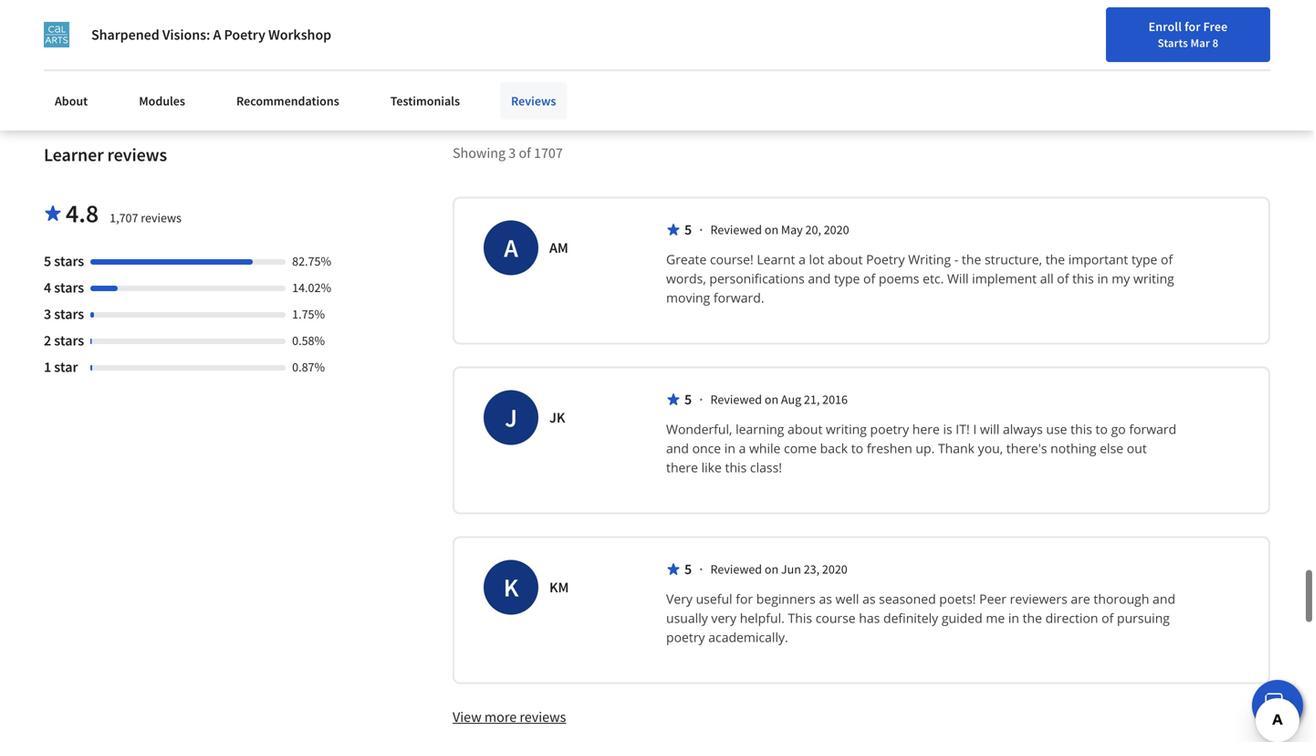 Task type: describe. For each thing, give the bounding box(es) containing it.
of right all
[[1057, 269, 1069, 287]]

poetry inside greate course! learnt a lot about poetry writing - the structure, the important type of words, personifications and type of poems etc. will implement all of this in my writing moving forward.
[[866, 250, 905, 268]]

sharpened
[[91, 26, 159, 44]]

1 horizontal spatial to
[[1096, 420, 1108, 437]]

poets!
[[939, 590, 976, 607]]

peer
[[979, 590, 1007, 607]]

are
[[1071, 590, 1090, 607]]

very
[[666, 590, 693, 607]]

visions:
[[162, 26, 210, 44]]

class!
[[750, 458, 782, 476]]

poetry inside the 'very useful for beginners as well as seasoned poets! peer reviewers are thorough and usually very helpful. this course has definitely guided me in the direction of pursuing poetry academically.'
[[666, 628, 705, 646]]

modules link
[[128, 82, 196, 120]]

on for a
[[765, 221, 779, 238]]

helpful.
[[740, 609, 785, 626]]

reviews link
[[500, 82, 567, 120]]

etc.
[[923, 269, 944, 287]]

go
[[1111, 420, 1126, 437]]

3 stars
[[44, 305, 84, 323]]

it!
[[956, 420, 970, 437]]

direction
[[1046, 609, 1098, 626]]

words,
[[666, 269, 706, 287]]

learner
[[44, 143, 104, 166]]

enroll
[[1149, 18, 1182, 35]]

in inside the 'very useful for beginners as well as seasoned poets! peer reviewers are thorough and usually very helpful. this course has definitely guided me in the direction of pursuing poetry academically.'
[[1008, 609, 1019, 626]]

4.8
[[66, 197, 99, 229]]

starts
[[1158, 36, 1188, 50]]

about inside greate course! learnt a lot about poetry writing - the structure, the important type of words, personifications and type of poems etc. will implement all of this in my writing moving forward.
[[828, 250, 863, 268]]

0.58%
[[292, 332, 325, 348]]

poems
[[879, 269, 920, 287]]

writing
[[908, 250, 951, 268]]

you,
[[978, 439, 1003, 457]]

recommendations link
[[225, 82, 350, 120]]

this inside greate course! learnt a lot about poetry writing - the structure, the important type of words, personifications and type of poems etc. will implement all of this in my writing moving forward.
[[1073, 269, 1094, 287]]

up.
[[916, 439, 935, 457]]

always
[[1003, 420, 1043, 437]]

2016
[[822, 391, 848, 407]]

1,707 reviews
[[110, 209, 182, 226]]

about inside 'wonderful, learning about writing poetry here is it! i will always use this to go forward and once in a while come back to freshen up. thank you, there's nothing else out there like this class!'
[[788, 420, 823, 437]]

0 vertical spatial poetry
[[224, 26, 265, 44]]

forward.
[[714, 289, 764, 306]]

thorough
[[1094, 590, 1149, 607]]

jk
[[549, 408, 565, 426]]

0.87%
[[292, 358, 325, 375]]

personifications
[[710, 269, 805, 287]]

aug
[[781, 391, 801, 407]]

82.75%
[[292, 253, 331, 269]]

stars for 4 stars
[[54, 278, 84, 296]]

2 vertical spatial reviews
[[520, 708, 566, 726]]

2020 for a
[[824, 221, 849, 238]]

i
[[973, 420, 977, 437]]

thank
[[938, 439, 975, 457]]

j
[[505, 401, 517, 433]]

4 stars
[[44, 278, 84, 296]]

reviewed on aug 21, 2016
[[711, 391, 848, 407]]

5 for j
[[685, 390, 692, 408]]

and inside 'wonderful, learning about writing poetry here is it! i will always use this to go forward and once in a while come back to freshen up. thank you, there's nothing else out there like this class!'
[[666, 439, 689, 457]]

well
[[836, 590, 859, 607]]

view
[[453, 708, 482, 726]]

showing 3 of 1707
[[453, 144, 563, 162]]

guided
[[942, 609, 983, 626]]

greate course! learnt a lot about poetry writing - the structure, the important type of words, personifications and type of poems etc. will implement all of this in my writing moving forward.
[[666, 250, 1178, 306]]

in inside 'wonderful, learning about writing poetry here is it! i will always use this to go forward and once in a while come back to freshen up. thank you, there's nothing else out there like this class!'
[[725, 439, 736, 457]]

about
[[55, 93, 88, 109]]

a inside 'wonderful, learning about writing poetry here is it! i will always use this to go forward and once in a while come back to freshen up. thank you, there's nothing else out there like this class!'
[[739, 439, 746, 457]]

writing inside 'wonderful, learning about writing poetry here is it! i will always use this to go forward and once in a while come back to freshen up. thank you, there's nothing else out there like this class!'
[[826, 420, 867, 437]]

k
[[504, 571, 519, 603]]

enroll for free starts mar 8
[[1149, 18, 1228, 50]]

2 vertical spatial this
[[725, 458, 747, 476]]

reviewers
[[1010, 590, 1068, 607]]

definitely
[[883, 609, 938, 626]]

stars for 2 stars
[[54, 331, 84, 349]]

reviewed for a
[[711, 221, 762, 238]]

recommendations
[[236, 93, 339, 109]]

5 for a
[[685, 220, 692, 238]]

2
[[44, 331, 51, 349]]

here
[[913, 420, 940, 437]]

more
[[485, 708, 517, 726]]

california institute of the arts image
[[44, 22, 69, 47]]

view more reviews link
[[453, 708, 566, 726]]

1 as from the left
[[819, 590, 832, 607]]

course
[[816, 609, 856, 626]]

important
[[1069, 250, 1128, 268]]

reviews
[[511, 93, 556, 109]]

will
[[980, 420, 1000, 437]]

1 horizontal spatial a
[[504, 232, 518, 264]]

am
[[549, 238, 568, 257]]

usually
[[666, 609, 708, 626]]

like
[[702, 458, 722, 476]]

of left '1707'
[[519, 144, 531, 162]]

1.75%
[[292, 306, 325, 322]]

sharpened visions: a poetry workshop
[[91, 26, 331, 44]]

coursera image
[[22, 15, 138, 44]]

reviews for learner reviews
[[107, 143, 167, 166]]

lot
[[809, 250, 825, 268]]

on for k
[[765, 561, 779, 577]]

8
[[1213, 36, 1219, 50]]



Task type: locate. For each thing, give the bounding box(es) containing it.
1 vertical spatial and
[[666, 439, 689, 457]]

the right -
[[962, 250, 981, 268]]

2 vertical spatial and
[[1153, 590, 1176, 607]]

3 right showing
[[509, 144, 516, 162]]

workshop
[[268, 26, 331, 44]]

this up nothing
[[1071, 420, 1092, 437]]

for inside the 'very useful for beginners as well as seasoned poets! peer reviewers are thorough and usually very helpful. this course has definitely guided me in the direction of pursuing poetry academically.'
[[736, 590, 753, 607]]

21,
[[804, 391, 820, 407]]

2020 right 20,
[[824, 221, 849, 238]]

type
[[1132, 250, 1158, 268], [834, 269, 860, 287]]

0 horizontal spatial type
[[834, 269, 860, 287]]

poetry up 'poems'
[[866, 250, 905, 268]]

0 horizontal spatial poetry
[[224, 26, 265, 44]]

freshen
[[867, 439, 913, 457]]

beginners
[[756, 590, 816, 607]]

0 horizontal spatial about
[[788, 420, 823, 437]]

1 vertical spatial to
[[851, 439, 864, 457]]

on left the may
[[765, 221, 779, 238]]

1 vertical spatial 2020
[[822, 561, 848, 577]]

course!
[[710, 250, 754, 268]]

to
[[1096, 420, 1108, 437], [851, 439, 864, 457]]

this
[[1073, 269, 1094, 287], [1071, 420, 1092, 437], [725, 458, 747, 476]]

poetry up freshen on the right of the page
[[870, 420, 909, 437]]

0 vertical spatial on
[[765, 221, 779, 238]]

2 stars from the top
[[54, 278, 84, 296]]

stars up 4 stars
[[54, 252, 84, 270]]

1 vertical spatial 3
[[44, 305, 51, 323]]

about up come
[[788, 420, 823, 437]]

5 stars
[[44, 252, 84, 270]]

and up "pursuing"
[[1153, 590, 1176, 607]]

and inside the 'very useful for beginners as well as seasoned poets! peer reviewers are thorough and usually very helpful. this course has definitely guided me in the direction of pursuing poetry academically.'
[[1153, 590, 1176, 607]]

out
[[1127, 439, 1147, 457]]

1 vertical spatial in
[[725, 439, 736, 457]]

km
[[549, 578, 569, 596]]

writing up back
[[826, 420, 867, 437]]

star
[[54, 358, 78, 376]]

a left while
[[739, 439, 746, 457]]

0 vertical spatial type
[[1132, 250, 1158, 268]]

of left 'poems'
[[863, 269, 876, 287]]

14.02%
[[292, 279, 331, 295]]

and down lot
[[808, 269, 831, 287]]

5 up very
[[685, 560, 692, 578]]

reviewed up course!
[[711, 221, 762, 238]]

in right the once
[[725, 439, 736, 457]]

reviews right 1,707
[[141, 209, 182, 226]]

5 for k
[[685, 560, 692, 578]]

is
[[943, 420, 953, 437]]

2 on from the top
[[765, 391, 779, 407]]

use
[[1046, 420, 1067, 437]]

all
[[1040, 269, 1054, 287]]

0 horizontal spatial a
[[213, 26, 221, 44]]

0 vertical spatial about
[[828, 250, 863, 268]]

4 stars from the top
[[54, 331, 84, 349]]

1 vertical spatial reviews
[[141, 209, 182, 226]]

reviews right more
[[520, 708, 566, 726]]

greate
[[666, 250, 707, 268]]

0 horizontal spatial 3
[[44, 305, 51, 323]]

as
[[819, 590, 832, 607], [863, 590, 876, 607]]

about right lot
[[828, 250, 863, 268]]

reviewed on jun 23, 2020
[[711, 561, 848, 577]]

and inside greate course! learnt a lot about poetry writing - the structure, the important type of words, personifications and type of poems etc. will implement all of this in my writing moving forward.
[[808, 269, 831, 287]]

2 horizontal spatial and
[[1153, 590, 1176, 607]]

1707
[[534, 144, 563, 162]]

reviews down modules "link"
[[107, 143, 167, 166]]

2 horizontal spatial in
[[1098, 269, 1109, 287]]

back
[[820, 439, 848, 457]]

stars for 5 stars
[[54, 252, 84, 270]]

0 vertical spatial to
[[1096, 420, 1108, 437]]

1 reviewed from the top
[[711, 221, 762, 238]]

0 horizontal spatial to
[[851, 439, 864, 457]]

0 horizontal spatial the
[[962, 250, 981, 268]]

there
[[666, 458, 698, 476]]

jun
[[781, 561, 801, 577]]

very
[[711, 609, 737, 626]]

2020 right 23,
[[822, 561, 848, 577]]

a left am
[[504, 232, 518, 264]]

1 vertical spatial on
[[765, 391, 779, 407]]

reviews for 1,707 reviews
[[141, 209, 182, 226]]

nothing
[[1051, 439, 1097, 457]]

1 horizontal spatial for
[[1185, 18, 1201, 35]]

3 reviewed from the top
[[711, 561, 762, 577]]

0 vertical spatial 3
[[509, 144, 516, 162]]

learning
[[736, 420, 784, 437]]

to right back
[[851, 439, 864, 457]]

in
[[1098, 269, 1109, 287], [725, 439, 736, 457], [1008, 609, 1019, 626]]

may
[[781, 221, 803, 238]]

this
[[788, 609, 812, 626]]

1 horizontal spatial type
[[1132, 250, 1158, 268]]

reviewed for k
[[711, 561, 762, 577]]

3 stars from the top
[[54, 305, 84, 323]]

stars right 2
[[54, 331, 84, 349]]

2 vertical spatial in
[[1008, 609, 1019, 626]]

5 up 4
[[44, 252, 51, 270]]

showing
[[453, 144, 506, 162]]

in inside greate course! learnt a lot about poetry writing - the structure, the important type of words, personifications and type of poems etc. will implement all of this in my writing moving forward.
[[1098, 269, 1109, 287]]

0 vertical spatial writing
[[1134, 269, 1175, 287]]

2020 for k
[[822, 561, 848, 577]]

1 horizontal spatial writing
[[1134, 269, 1175, 287]]

for up helpful.
[[736, 590, 753, 607]]

for inside "enroll for free starts mar 8"
[[1185, 18, 1201, 35]]

about link
[[44, 82, 99, 120]]

writing
[[1134, 269, 1175, 287], [826, 420, 867, 437]]

moving
[[666, 289, 710, 306]]

0 vertical spatial in
[[1098, 269, 1109, 287]]

0 vertical spatial a
[[799, 250, 806, 268]]

of
[[519, 144, 531, 162], [1161, 250, 1173, 268], [863, 269, 876, 287], [1057, 269, 1069, 287], [1102, 609, 1114, 626]]

0 vertical spatial 2020
[[824, 221, 849, 238]]

this down "important"
[[1073, 269, 1094, 287]]

1 vertical spatial about
[[788, 420, 823, 437]]

the
[[962, 250, 981, 268], [1046, 250, 1065, 268], [1023, 609, 1042, 626]]

will
[[947, 269, 969, 287]]

0 horizontal spatial for
[[736, 590, 753, 607]]

20,
[[805, 221, 821, 238]]

about
[[828, 250, 863, 268], [788, 420, 823, 437]]

a inside greate course! learnt a lot about poetry writing - the structure, the important type of words, personifications and type of poems etc. will implement all of this in my writing moving forward.
[[799, 250, 806, 268]]

on left aug
[[765, 391, 779, 407]]

poetry down usually on the bottom of the page
[[666, 628, 705, 646]]

1 vertical spatial for
[[736, 590, 753, 607]]

on left the jun
[[765, 561, 779, 577]]

this right like
[[725, 458, 747, 476]]

1 vertical spatial this
[[1071, 420, 1092, 437]]

stars for 3 stars
[[54, 305, 84, 323]]

1 horizontal spatial poetry
[[866, 250, 905, 268]]

3 down 4
[[44, 305, 51, 323]]

0 horizontal spatial and
[[666, 439, 689, 457]]

the down reviewers
[[1023, 609, 1042, 626]]

0 vertical spatial poetry
[[870, 420, 909, 437]]

mar
[[1191, 36, 1210, 50]]

1 horizontal spatial poetry
[[870, 420, 909, 437]]

1 horizontal spatial a
[[799, 250, 806, 268]]

1 on from the top
[[765, 221, 779, 238]]

useful
[[696, 590, 733, 607]]

once
[[692, 439, 721, 457]]

menu item
[[987, 18, 1105, 78]]

reviewed on may 20, 2020
[[711, 221, 849, 238]]

0 vertical spatial this
[[1073, 269, 1094, 287]]

writing right the my
[[1134, 269, 1175, 287]]

2 vertical spatial on
[[765, 561, 779, 577]]

0 vertical spatial reviews
[[107, 143, 167, 166]]

stars
[[54, 252, 84, 270], [54, 278, 84, 296], [54, 305, 84, 323], [54, 331, 84, 349]]

1 vertical spatial poetry
[[666, 628, 705, 646]]

chat with us image
[[1263, 691, 1292, 720]]

4
[[44, 278, 51, 296]]

a left lot
[[799, 250, 806, 268]]

as up has
[[863, 590, 876, 607]]

0 vertical spatial a
[[213, 26, 221, 44]]

0 horizontal spatial poetry
[[666, 628, 705, 646]]

2 horizontal spatial the
[[1046, 250, 1065, 268]]

1 vertical spatial a
[[739, 439, 746, 457]]

of inside the 'very useful for beginners as well as seasoned poets! peer reviewers are thorough and usually very helpful. this course has definitely guided me in the direction of pursuing poetry academically.'
[[1102, 609, 1114, 626]]

on for j
[[765, 391, 779, 407]]

1 horizontal spatial about
[[828, 250, 863, 268]]

1 horizontal spatial the
[[1023, 609, 1042, 626]]

type right "important"
[[1132, 250, 1158, 268]]

2 vertical spatial reviewed
[[711, 561, 762, 577]]

learnt
[[757, 250, 795, 268]]

1 star
[[44, 358, 78, 376]]

1 stars from the top
[[54, 252, 84, 270]]

reviews
[[107, 143, 167, 166], [141, 209, 182, 226], [520, 708, 566, 726]]

for up the mar
[[1185, 18, 1201, 35]]

1 horizontal spatial as
[[863, 590, 876, 607]]

seasoned
[[879, 590, 936, 607]]

reviewed
[[711, 221, 762, 238], [711, 391, 762, 407], [711, 561, 762, 577]]

forward
[[1129, 420, 1177, 437]]

0 horizontal spatial as
[[819, 590, 832, 607]]

modules
[[139, 93, 185, 109]]

the inside the 'very useful for beginners as well as seasoned poets! peer reviewers are thorough and usually very helpful. this course has definitely guided me in the direction of pursuing poetry academically.'
[[1023, 609, 1042, 626]]

2 reviewed from the top
[[711, 391, 762, 407]]

type left 'poems'
[[834, 269, 860, 287]]

writing inside greate course! learnt a lot about poetry writing - the structure, the important type of words, personifications and type of poems etc. will implement all of this in my writing moving forward.
[[1134, 269, 1175, 287]]

stars down 4 stars
[[54, 305, 84, 323]]

5 up wonderful,
[[685, 390, 692, 408]]

in right me
[[1008, 609, 1019, 626]]

wonderful,
[[666, 420, 732, 437]]

in left the my
[[1098, 269, 1109, 287]]

the up all
[[1046, 250, 1065, 268]]

implement
[[972, 269, 1037, 287]]

else
[[1100, 439, 1124, 457]]

3 on from the top
[[765, 561, 779, 577]]

reviewed up useful
[[711, 561, 762, 577]]

1 vertical spatial reviewed
[[711, 391, 762, 407]]

0 vertical spatial reviewed
[[711, 221, 762, 238]]

a right visions:
[[213, 26, 221, 44]]

and
[[808, 269, 831, 287], [666, 439, 689, 457], [1153, 590, 1176, 607]]

reviewed up learning
[[711, 391, 762, 407]]

testimonials link
[[379, 82, 471, 120]]

1 vertical spatial writing
[[826, 420, 867, 437]]

2 as from the left
[[863, 590, 876, 607]]

view more reviews
[[453, 708, 566, 726]]

learner reviews
[[44, 143, 167, 166]]

1 horizontal spatial 3
[[509, 144, 516, 162]]

0 horizontal spatial a
[[739, 439, 746, 457]]

5 up greate on the top right
[[685, 220, 692, 238]]

0 vertical spatial for
[[1185, 18, 1201, 35]]

of down thorough
[[1102, 609, 1114, 626]]

0 horizontal spatial writing
[[826, 420, 867, 437]]

5
[[685, 220, 692, 238], [44, 252, 51, 270], [685, 390, 692, 408], [685, 560, 692, 578]]

None search field
[[260, 11, 561, 48]]

1 horizontal spatial in
[[1008, 609, 1019, 626]]

0 horizontal spatial in
[[725, 439, 736, 457]]

of right "important"
[[1161, 250, 1173, 268]]

for
[[1185, 18, 1201, 35], [736, 590, 753, 607]]

there's
[[1007, 439, 1047, 457]]

1 vertical spatial poetry
[[866, 250, 905, 268]]

to left the "go"
[[1096, 420, 1108, 437]]

wonderful, learning about writing poetry here is it! i will always use this to go forward and once in a while come back to freshen up. thank you, there's nothing else out there like this class!
[[666, 420, 1180, 476]]

1 vertical spatial type
[[834, 269, 860, 287]]

poetry inside 'wonderful, learning about writing poetry here is it! i will always use this to go forward and once in a while come back to freshen up. thank you, there's nothing else out there like this class!'
[[870, 420, 909, 437]]

and up there
[[666, 439, 689, 457]]

reviewed for j
[[711, 391, 762, 407]]

1 horizontal spatial and
[[808, 269, 831, 287]]

stars right 4
[[54, 278, 84, 296]]

0 vertical spatial and
[[808, 269, 831, 287]]

testimonials
[[390, 93, 460, 109]]

on
[[765, 221, 779, 238], [765, 391, 779, 407], [765, 561, 779, 577]]

me
[[986, 609, 1005, 626]]

poetry left workshop
[[224, 26, 265, 44]]

as up course
[[819, 590, 832, 607]]

pursuing
[[1117, 609, 1170, 626]]

1 vertical spatial a
[[504, 232, 518, 264]]



Task type: vqa. For each thing, say whether or not it's contained in the screenshot.


